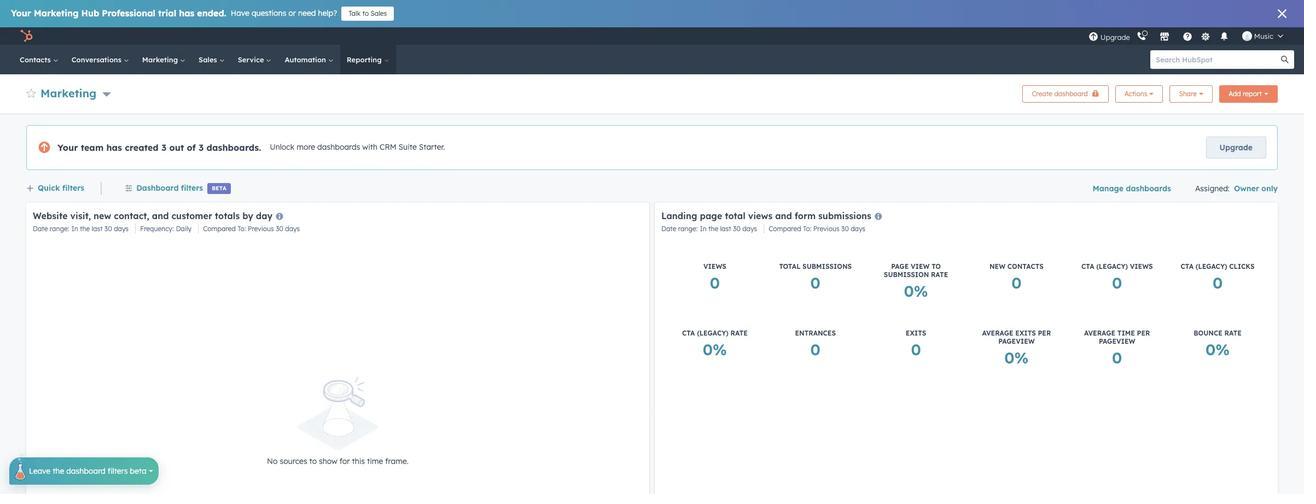 Task type: describe. For each thing, give the bounding box(es) containing it.
last for new
[[92, 225, 103, 233]]

manage dashboards button
[[1093, 182, 1172, 195]]

the for page
[[709, 225, 719, 233]]

report
[[1243, 90, 1262, 98]]

0 button for average time per pageview 0
[[1113, 348, 1123, 369]]

contacts
[[1008, 263, 1044, 271]]

add report
[[1229, 90, 1262, 98]]

actions
[[1125, 90, 1148, 98]]

0 inside cta (legacy) views 0
[[1113, 274, 1123, 293]]

only
[[1262, 184, 1278, 194]]

views inside cta (legacy) views 0
[[1130, 263, 1153, 271]]

notifications image
[[1220, 32, 1230, 42]]

(legacy) for cta (legacy) rate 0%
[[697, 329, 729, 338]]

hub
[[81, 8, 99, 19]]

by
[[243, 210, 253, 221]]

frequency:
[[140, 225, 174, 233]]

0% button for 0%
[[1206, 340, 1230, 361]]

help button
[[1179, 27, 1197, 45]]

talk
[[349, 9, 361, 18]]

music button
[[1236, 27, 1290, 45]]

previous inside website visit, new contact, and customer totals by day element
[[248, 225, 274, 233]]

dashboard inside button
[[1055, 90, 1088, 98]]

no
[[267, 457, 278, 467]]

pageview for 0
[[1099, 338, 1136, 346]]

share
[[1179, 90, 1197, 98]]

close image
[[1278, 9, 1287, 18]]

views
[[704, 263, 727, 271]]

more
[[297, 142, 315, 152]]

4 days from the left
[[851, 225, 866, 233]]

totals
[[215, 210, 240, 221]]

conversations link
[[65, 45, 136, 74]]

search button
[[1276, 50, 1295, 69]]

notifications button
[[1215, 27, 1234, 45]]

2 days from the left
[[285, 225, 300, 233]]

website visit, new contact, and customer totals by day
[[33, 210, 273, 221]]

and for views
[[775, 210, 792, 221]]

and for contact,
[[152, 210, 169, 221]]

quick filters button
[[26, 182, 84, 196]]

total submissions 0
[[779, 263, 852, 293]]

average exits per pageview 0%
[[983, 329, 1051, 368]]

show
[[319, 457, 338, 467]]

share button
[[1170, 85, 1213, 103]]

dashboard filters
[[136, 183, 203, 193]]

new
[[94, 210, 111, 221]]

no sources to show for this time frame.
[[267, 457, 409, 467]]

marketing button
[[40, 86, 111, 102]]

your marketing hub professional trial has ended. have questions or need help?
[[11, 8, 337, 19]]

marketing inside popup button
[[40, 87, 97, 100]]

assigned: owner only
[[1196, 184, 1278, 194]]

hubspot image
[[20, 30, 33, 43]]

sales inside button
[[371, 9, 387, 18]]

contacts link
[[13, 45, 65, 74]]

0 vertical spatial submissions
[[819, 210, 872, 221]]

contacts
[[20, 55, 53, 64]]

clicks
[[1230, 263, 1255, 271]]

ended.
[[197, 8, 226, 19]]

2 3 from the left
[[199, 142, 204, 153]]

crm
[[380, 142, 397, 152]]

filters for dashboard filters
[[181, 183, 203, 193]]

out
[[169, 142, 184, 153]]

0 vertical spatial upgrade
[[1101, 33, 1130, 41]]

date for landing
[[662, 225, 677, 233]]

upgrade link
[[1206, 137, 1267, 159]]

0% button for per
[[1005, 348, 1029, 369]]

sales inside "link"
[[199, 55, 219, 64]]

website
[[33, 210, 68, 221]]

hubspot link
[[13, 30, 41, 43]]

in for visit,
[[71, 225, 78, 233]]

per for 0
[[1137, 329, 1150, 338]]

0% inside page view to submission rate 0%
[[904, 282, 928, 301]]

3 30 from the left
[[733, 225, 741, 233]]

bounce
[[1194, 329, 1223, 338]]

in for page
[[700, 225, 707, 233]]

1 vertical spatial has
[[106, 142, 122, 153]]

contact,
[[114, 210, 149, 221]]

beta
[[212, 185, 226, 192]]

0 vertical spatial views
[[748, 210, 773, 221]]

to for this
[[309, 457, 317, 467]]

date for website
[[33, 225, 48, 233]]

cta (legacy) clicks 0
[[1181, 263, 1255, 293]]

automation link
[[278, 45, 340, 74]]

dashboard
[[136, 183, 179, 193]]

total
[[725, 210, 746, 221]]

exits 0
[[906, 329, 927, 360]]

1 3 from the left
[[161, 142, 167, 153]]

0 inside cta (legacy) clicks 0
[[1213, 274, 1223, 293]]

average for 0
[[1085, 329, 1116, 338]]

0 vertical spatial marketing
[[34, 8, 79, 19]]

trial
[[158, 8, 176, 19]]

0% inside cta (legacy) rate 0%
[[703, 340, 727, 360]]

quick filters
[[38, 183, 84, 193]]

your team has created 3 out of 3 dashboards.
[[57, 142, 261, 153]]

assigned:
[[1196, 184, 1230, 194]]

frame.
[[385, 457, 409, 467]]

manage
[[1093, 184, 1124, 194]]

page view to submission rate 0%
[[884, 263, 948, 301]]

submission
[[884, 271, 929, 279]]

suite
[[399, 142, 417, 152]]

starter.
[[419, 142, 445, 152]]

average for 0%
[[983, 329, 1014, 338]]

entrances
[[795, 329, 836, 338]]

0 inside exits 0
[[911, 340, 921, 360]]

rate inside cta (legacy) rate 0%
[[731, 329, 748, 338]]

new contacts 0
[[990, 263, 1044, 293]]

manage dashboards
[[1093, 184, 1172, 194]]

bounce rate 0%
[[1194, 329, 1242, 360]]

dashboards.
[[207, 142, 261, 153]]

menu containing music
[[1088, 27, 1291, 45]]

average time per pageview 0
[[1085, 329, 1150, 368]]

service link
[[231, 45, 278, 74]]

dashboards inside button
[[1126, 184, 1172, 194]]

Search HubSpot search field
[[1151, 50, 1285, 69]]

0% button for rate
[[703, 340, 727, 361]]

talk to sales button
[[342, 7, 394, 21]]

cta (legacy) rate 0%
[[682, 329, 748, 360]]

create
[[1032, 90, 1053, 98]]

view
[[911, 263, 930, 271]]



Task type: locate. For each thing, give the bounding box(es) containing it.
0 horizontal spatial last
[[92, 225, 103, 233]]

0% button
[[904, 281, 928, 302], [703, 340, 727, 361], [1206, 340, 1230, 361], [1005, 348, 1029, 369]]

marketing down conversations on the left top
[[40, 87, 97, 100]]

to inside button
[[363, 9, 369, 18]]

to right view
[[932, 263, 941, 271]]

2 vertical spatial to
[[309, 457, 317, 467]]

date range: in the last 30 days for page
[[662, 225, 757, 233]]

1 horizontal spatial range:
[[678, 225, 698, 233]]

marketing down 'trial'
[[142, 55, 180, 64]]

1 vertical spatial to
[[932, 263, 941, 271]]

2 30 from the left
[[276, 225, 283, 233]]

per
[[1038, 329, 1051, 338], [1137, 329, 1150, 338]]

greg robinson image
[[1243, 31, 1252, 41]]

daily
[[176, 225, 192, 233]]

1 horizontal spatial has
[[179, 8, 195, 19]]

0 horizontal spatial compared to: previous 30 days
[[203, 225, 300, 233]]

2 previous from the left
[[814, 225, 840, 233]]

actions button
[[1116, 85, 1164, 103]]

0 horizontal spatial pageview
[[999, 338, 1035, 346]]

2 pageview from the left
[[1099, 338, 1136, 346]]

last for total
[[720, 225, 731, 233]]

service
[[238, 55, 266, 64]]

1 days from the left
[[114, 225, 129, 233]]

cta
[[1082, 263, 1095, 271], [1181, 263, 1194, 271], [682, 329, 695, 338]]

create dashboard button
[[1023, 85, 1109, 103]]

date range: in the last 30 days
[[33, 225, 129, 233], [662, 225, 757, 233]]

1 horizontal spatial upgrade
[[1220, 143, 1253, 153]]

need
[[298, 8, 316, 18]]

1 compared from the left
[[203, 225, 236, 233]]

sales left service
[[199, 55, 219, 64]]

menu
[[1088, 27, 1291, 45]]

1 horizontal spatial previous
[[814, 225, 840, 233]]

help image
[[1183, 32, 1193, 42]]

form
[[795, 210, 816, 221]]

settings image
[[1201, 32, 1211, 42]]

date down 'landing'
[[662, 225, 677, 233]]

marketing link
[[136, 45, 192, 74]]

calling icon image
[[1137, 32, 1147, 42]]

compared inside website visit, new contact, and customer totals by day element
[[203, 225, 236, 233]]

previous inside landing page total views and form submissions "element"
[[814, 225, 840, 233]]

dashboard filters button
[[125, 182, 203, 196]]

1 horizontal spatial 3
[[199, 142, 204, 153]]

1 horizontal spatial exits
[[1016, 329, 1036, 338]]

2 horizontal spatial to
[[932, 263, 941, 271]]

leave the dashboard filters beta
[[29, 467, 147, 477]]

1 horizontal spatial to
[[363, 9, 369, 18]]

in inside "element"
[[700, 225, 707, 233]]

0 horizontal spatial cta
[[682, 329, 695, 338]]

0 button for entrances 0
[[811, 340, 821, 361]]

30
[[105, 225, 112, 233], [276, 225, 283, 233], [733, 225, 741, 233], [842, 225, 849, 233]]

1 vertical spatial upgrade
[[1220, 143, 1253, 153]]

2 vertical spatial marketing
[[40, 87, 97, 100]]

1 average from the left
[[983, 329, 1014, 338]]

1 to: from the left
[[238, 225, 246, 233]]

date range: in the last 30 days down visit,
[[33, 225, 129, 233]]

conversations
[[72, 55, 124, 64]]

of
[[187, 142, 196, 153]]

compared down landing page total views and form submissions
[[769, 225, 802, 233]]

page
[[700, 210, 722, 221]]

professional
[[102, 8, 156, 19]]

date
[[33, 225, 48, 233], [662, 225, 677, 233]]

1 horizontal spatial cta
[[1082, 263, 1095, 271]]

add
[[1229, 90, 1242, 98]]

date range: in the last 30 days inside website visit, new contact, and customer totals by day element
[[33, 225, 129, 233]]

cta inside cta (legacy) rate 0%
[[682, 329, 695, 338]]

the inside website visit, new contact, and customer totals by day element
[[80, 225, 90, 233]]

2 compared from the left
[[769, 225, 802, 233]]

landing page total views and form submissions element
[[655, 203, 1278, 495]]

0% button for to
[[904, 281, 928, 302]]

1 horizontal spatial views
[[1130, 263, 1153, 271]]

0 button for cta (legacy) views 0
[[1113, 273, 1123, 294]]

3
[[161, 142, 167, 153], [199, 142, 204, 153]]

cta for cta (legacy) views 0
[[1082, 263, 1095, 271]]

1 in from the left
[[71, 225, 78, 233]]

questions
[[252, 8, 286, 18]]

1 compared to: previous 30 days from the left
[[203, 225, 300, 233]]

range: down website
[[50, 225, 69, 233]]

total
[[779, 263, 801, 271]]

upgrade right upgrade icon
[[1101, 33, 1130, 41]]

0 vertical spatial sales
[[371, 9, 387, 18]]

previous
[[248, 225, 274, 233], [814, 225, 840, 233]]

frequency: daily
[[140, 225, 192, 233]]

leave the dashboard filters beta button
[[9, 454, 159, 485]]

1 horizontal spatial average
[[1085, 329, 1116, 338]]

range: for website
[[50, 225, 69, 233]]

settings link
[[1199, 30, 1213, 42]]

1 date range: in the last 30 days from the left
[[33, 225, 129, 233]]

cta for cta (legacy) clicks 0
[[1181, 263, 1194, 271]]

cta inside cta (legacy) views 0
[[1082, 263, 1095, 271]]

0 horizontal spatial views
[[748, 210, 773, 221]]

1 horizontal spatial date
[[662, 225, 677, 233]]

0 horizontal spatial your
[[11, 8, 31, 19]]

2 date range: in the last 30 days from the left
[[662, 225, 757, 233]]

to for 0%
[[932, 263, 941, 271]]

2 range: from the left
[[678, 225, 698, 233]]

1 vertical spatial your
[[57, 142, 78, 153]]

in down visit,
[[71, 225, 78, 233]]

talk to sales
[[349, 9, 387, 18]]

0%
[[904, 282, 928, 301], [703, 340, 727, 360], [1206, 340, 1230, 360], [1005, 349, 1029, 368]]

1 horizontal spatial compared to: previous 30 days
[[769, 225, 866, 233]]

dashboards
[[317, 142, 360, 152], [1126, 184, 1172, 194]]

1 30 from the left
[[105, 225, 112, 233]]

1 last from the left
[[92, 225, 103, 233]]

per for 0%
[[1038, 329, 1051, 338]]

sales right talk
[[371, 9, 387, 18]]

dashboard right the create
[[1055, 90, 1088, 98]]

0 horizontal spatial dashboards
[[317, 142, 360, 152]]

0 horizontal spatial (legacy)
[[697, 329, 729, 338]]

date inside website visit, new contact, and customer totals by day element
[[33, 225, 48, 233]]

upgrade up assigned: owner only
[[1220, 143, 1253, 153]]

date down website
[[33, 225, 48, 233]]

1 exits from the left
[[906, 329, 927, 338]]

1 horizontal spatial filters
[[108, 467, 128, 477]]

in down page
[[700, 225, 707, 233]]

0 horizontal spatial average
[[983, 329, 1014, 338]]

the down page
[[709, 225, 719, 233]]

0 inside the views 0
[[710, 274, 720, 293]]

reporting link
[[340, 45, 396, 74]]

0 horizontal spatial and
[[152, 210, 169, 221]]

last down the new
[[92, 225, 103, 233]]

2 horizontal spatial the
[[709, 225, 719, 233]]

compared to: previous 30 days inside website visit, new contact, and customer totals by day element
[[203, 225, 300, 233]]

unlock
[[270, 142, 295, 152]]

1 horizontal spatial compared
[[769, 225, 802, 233]]

1 horizontal spatial your
[[57, 142, 78, 153]]

created
[[125, 142, 159, 153]]

0% inside bounce rate 0%
[[1206, 340, 1230, 360]]

help?
[[318, 8, 337, 18]]

per inside average exits per pageview 0%
[[1038, 329, 1051, 338]]

(legacy) inside cta (legacy) rate 0%
[[697, 329, 729, 338]]

last
[[92, 225, 103, 233], [720, 225, 731, 233]]

submissions
[[819, 210, 872, 221], [803, 263, 852, 271]]

entrances 0
[[795, 329, 836, 360]]

pageview
[[999, 338, 1035, 346], [1099, 338, 1136, 346]]

0 horizontal spatial has
[[106, 142, 122, 153]]

last inside landing page total views and form submissions "element"
[[720, 225, 731, 233]]

1 horizontal spatial to:
[[803, 225, 812, 233]]

automation
[[285, 55, 328, 64]]

marketing left hub
[[34, 8, 79, 19]]

dashboards right manage
[[1126, 184, 1172, 194]]

0 horizontal spatial 3
[[161, 142, 167, 153]]

music
[[1255, 32, 1274, 40]]

views
[[748, 210, 773, 221], [1130, 263, 1153, 271]]

and inside "element"
[[775, 210, 792, 221]]

your for your team has created 3 out of 3 dashboards.
[[57, 142, 78, 153]]

date inside landing page total views and form submissions "element"
[[662, 225, 677, 233]]

cta (legacy) views 0
[[1082, 263, 1153, 293]]

your left "team"
[[57, 142, 78, 153]]

dashboard inside popup button
[[66, 467, 105, 477]]

1 horizontal spatial rate
[[931, 271, 948, 279]]

4 30 from the left
[[842, 225, 849, 233]]

0 horizontal spatial date
[[33, 225, 48, 233]]

0 horizontal spatial dashboard
[[66, 467, 105, 477]]

0% inside average exits per pageview 0%
[[1005, 349, 1029, 368]]

marketing
[[34, 8, 79, 19], [142, 55, 180, 64], [40, 87, 97, 100]]

1 and from the left
[[152, 210, 169, 221]]

1 range: from the left
[[50, 225, 69, 233]]

pageview inside average time per pageview 0
[[1099, 338, 1136, 346]]

1 vertical spatial sales
[[199, 55, 219, 64]]

0 horizontal spatial range:
[[50, 225, 69, 233]]

this
[[352, 457, 365, 467]]

1 horizontal spatial and
[[775, 210, 792, 221]]

0 horizontal spatial to
[[309, 457, 317, 467]]

to: inside website visit, new contact, and customer totals by day element
[[238, 225, 246, 233]]

to: down by
[[238, 225, 246, 233]]

page
[[892, 263, 909, 271]]

to: down form
[[803, 225, 812, 233]]

range: inside website visit, new contact, and customer totals by day element
[[50, 225, 69, 233]]

2 in from the left
[[700, 225, 707, 233]]

search image
[[1282, 56, 1289, 63]]

customer
[[172, 210, 212, 221]]

0 horizontal spatial the
[[53, 467, 64, 477]]

0 inside average time per pageview 0
[[1113, 349, 1123, 368]]

date range: in the last 30 days for visit,
[[33, 225, 129, 233]]

1 horizontal spatial last
[[720, 225, 731, 233]]

to right talk
[[363, 9, 369, 18]]

last inside website visit, new contact, and customer totals by day element
[[92, 225, 103, 233]]

exits inside average exits per pageview 0%
[[1016, 329, 1036, 338]]

1 date from the left
[[33, 225, 48, 233]]

date range: in the last 30 days inside landing page total views and form submissions "element"
[[662, 225, 757, 233]]

cta for cta (legacy) rate 0%
[[682, 329, 695, 338]]

marketplaces image
[[1160, 32, 1170, 42]]

1 horizontal spatial the
[[80, 225, 90, 233]]

submissions right form
[[819, 210, 872, 221]]

2 horizontal spatial (legacy)
[[1196, 263, 1228, 271]]

0 horizontal spatial rate
[[731, 329, 748, 338]]

0 horizontal spatial sales
[[199, 55, 219, 64]]

dashboard
[[1055, 90, 1088, 98], [66, 467, 105, 477]]

1 vertical spatial submissions
[[803, 263, 852, 271]]

0 button for exits 0
[[911, 340, 921, 361]]

0 horizontal spatial to:
[[238, 225, 246, 233]]

3 days from the left
[[743, 225, 757, 233]]

with
[[362, 142, 378, 152]]

0 horizontal spatial exits
[[906, 329, 927, 338]]

team
[[81, 142, 104, 153]]

(legacy) for cta (legacy) views 0
[[1097, 263, 1128, 271]]

0 horizontal spatial upgrade
[[1101, 33, 1130, 41]]

range: down 'landing'
[[678, 225, 698, 233]]

new
[[990, 263, 1006, 271]]

landing
[[662, 210, 697, 221]]

pageview for 0%
[[999, 338, 1035, 346]]

submissions inside total submissions 0
[[803, 263, 852, 271]]

2 and from the left
[[775, 210, 792, 221]]

filters for quick filters
[[62, 183, 84, 193]]

(legacy) for cta (legacy) clicks 0
[[1196, 263, 1228, 271]]

2 horizontal spatial filters
[[181, 183, 203, 193]]

1 horizontal spatial pageview
[[1099, 338, 1136, 346]]

compared to: previous 30 days down by
[[203, 225, 300, 233]]

2 horizontal spatial rate
[[1225, 329, 1242, 338]]

to left show
[[309, 457, 317, 467]]

views 0
[[704, 263, 727, 293]]

0 horizontal spatial in
[[71, 225, 78, 233]]

compared inside landing page total views and form submissions "element"
[[769, 225, 802, 233]]

leave
[[29, 467, 50, 477]]

your for your marketing hub professional trial has ended. have questions or need help?
[[11, 8, 31, 19]]

previous down day
[[248, 225, 274, 233]]

time
[[367, 457, 383, 467]]

landing page total views and form submissions
[[662, 210, 872, 221]]

0 button for new contacts 0
[[1012, 273, 1022, 294]]

create dashboard
[[1032, 90, 1088, 98]]

0 horizontal spatial date range: in the last 30 days
[[33, 225, 129, 233]]

1 pageview from the left
[[999, 338, 1035, 346]]

1 vertical spatial marketing
[[142, 55, 180, 64]]

2 average from the left
[[1085, 329, 1116, 338]]

marketplaces button
[[1153, 27, 1176, 45]]

last down the "total"
[[720, 225, 731, 233]]

submissions right total
[[803, 263, 852, 271]]

0 button for views 0
[[710, 273, 720, 294]]

2 per from the left
[[1137, 329, 1150, 338]]

1 vertical spatial dashboard
[[66, 467, 105, 477]]

has right "team"
[[106, 142, 122, 153]]

your up hubspot image
[[11, 8, 31, 19]]

0 vertical spatial dashboards
[[317, 142, 360, 152]]

1 horizontal spatial (legacy)
[[1097, 263, 1128, 271]]

1 horizontal spatial in
[[700, 225, 707, 233]]

has right 'trial'
[[179, 8, 195, 19]]

range: for landing
[[678, 225, 698, 233]]

2 exits from the left
[[1016, 329, 1036, 338]]

1 vertical spatial dashboards
[[1126, 184, 1172, 194]]

and up frequency:
[[152, 210, 169, 221]]

calling icon button
[[1133, 29, 1151, 43]]

time
[[1118, 329, 1135, 338]]

and left form
[[775, 210, 792, 221]]

2 compared to: previous 30 days from the left
[[769, 225, 866, 233]]

1 horizontal spatial dashboards
[[1126, 184, 1172, 194]]

average inside average exits per pageview 0%
[[983, 329, 1014, 338]]

0 vertical spatial dashboard
[[1055, 90, 1088, 98]]

compared
[[203, 225, 236, 233], [769, 225, 802, 233]]

(legacy) inside cta (legacy) views 0
[[1097, 263, 1128, 271]]

(legacy) inside cta (legacy) clicks 0
[[1196, 263, 1228, 271]]

range: inside landing page total views and form submissions "element"
[[678, 225, 698, 233]]

the inside popup button
[[53, 467, 64, 477]]

rate
[[931, 271, 948, 279], [731, 329, 748, 338], [1225, 329, 1242, 338]]

beta
[[130, 467, 147, 477]]

1 per from the left
[[1038, 329, 1051, 338]]

the inside landing page total views and form submissions "element"
[[709, 225, 719, 233]]

per inside average time per pageview 0
[[1137, 329, 1150, 338]]

1 horizontal spatial per
[[1137, 329, 1150, 338]]

0 horizontal spatial per
[[1038, 329, 1051, 338]]

1 horizontal spatial sales
[[371, 9, 387, 18]]

0 vertical spatial has
[[179, 8, 195, 19]]

0 button for cta (legacy) clicks 0
[[1213, 273, 1223, 294]]

date range: in the last 30 days down page
[[662, 225, 757, 233]]

0 horizontal spatial filters
[[62, 183, 84, 193]]

0 horizontal spatial compared
[[203, 225, 236, 233]]

previous down form
[[814, 225, 840, 233]]

0 horizontal spatial previous
[[248, 225, 274, 233]]

owner only button
[[1235, 182, 1278, 195]]

filters inside popup button
[[108, 467, 128, 477]]

average inside average time per pageview 0
[[1085, 329, 1116, 338]]

0 inside entrances 0
[[811, 340, 821, 360]]

cta inside cta (legacy) clicks 0
[[1181, 263, 1194, 271]]

3 left out
[[161, 142, 167, 153]]

1 horizontal spatial dashboard
[[1055, 90, 1088, 98]]

the right "leave"
[[53, 467, 64, 477]]

the for visit,
[[80, 225, 90, 233]]

2 horizontal spatial cta
[[1181, 263, 1194, 271]]

0 inside total submissions 0
[[811, 274, 821, 293]]

dashboard right "leave"
[[66, 467, 105, 477]]

1 horizontal spatial date range: in the last 30 days
[[662, 225, 757, 233]]

day
[[256, 210, 273, 221]]

1 vertical spatial views
[[1130, 263, 1153, 271]]

2 date from the left
[[662, 225, 677, 233]]

to inside page view to submission rate 0%
[[932, 263, 941, 271]]

rate inside bounce rate 0%
[[1225, 329, 1242, 338]]

pageview inside average exits per pageview 0%
[[999, 338, 1035, 346]]

the
[[80, 225, 90, 233], [709, 225, 719, 233], [53, 467, 64, 477]]

compared down 'totals'
[[203, 225, 236, 233]]

0 inside new contacts 0
[[1012, 274, 1022, 293]]

upgrade image
[[1089, 32, 1099, 42]]

rate inside page view to submission rate 0%
[[931, 271, 948, 279]]

quick
[[38, 183, 60, 193]]

have
[[231, 8, 250, 18]]

1 previous from the left
[[248, 225, 274, 233]]

2 last from the left
[[720, 225, 731, 233]]

0 button for total submissions 0
[[811, 273, 821, 294]]

to: inside landing page total views and form submissions "element"
[[803, 225, 812, 233]]

dashboards left with at top left
[[317, 142, 360, 152]]

0 vertical spatial your
[[11, 8, 31, 19]]

in inside website visit, new contact, and customer totals by day element
[[71, 225, 78, 233]]

reporting
[[347, 55, 384, 64]]

upgrade
[[1101, 33, 1130, 41], [1220, 143, 1253, 153]]

2 to: from the left
[[803, 225, 812, 233]]

compared to: previous 30 days inside landing page total views and form submissions "element"
[[769, 225, 866, 233]]

the down visit,
[[80, 225, 90, 233]]

sales link
[[192, 45, 231, 74]]

compared to: previous 30 days down form
[[769, 225, 866, 233]]

0 vertical spatial to
[[363, 9, 369, 18]]

marketing banner
[[26, 82, 1278, 103]]

website visit, new contact, and customer totals by day element
[[26, 203, 650, 495]]

3 right of
[[199, 142, 204, 153]]



Task type: vqa. For each thing, say whether or not it's contained in the screenshot.
site.
no



